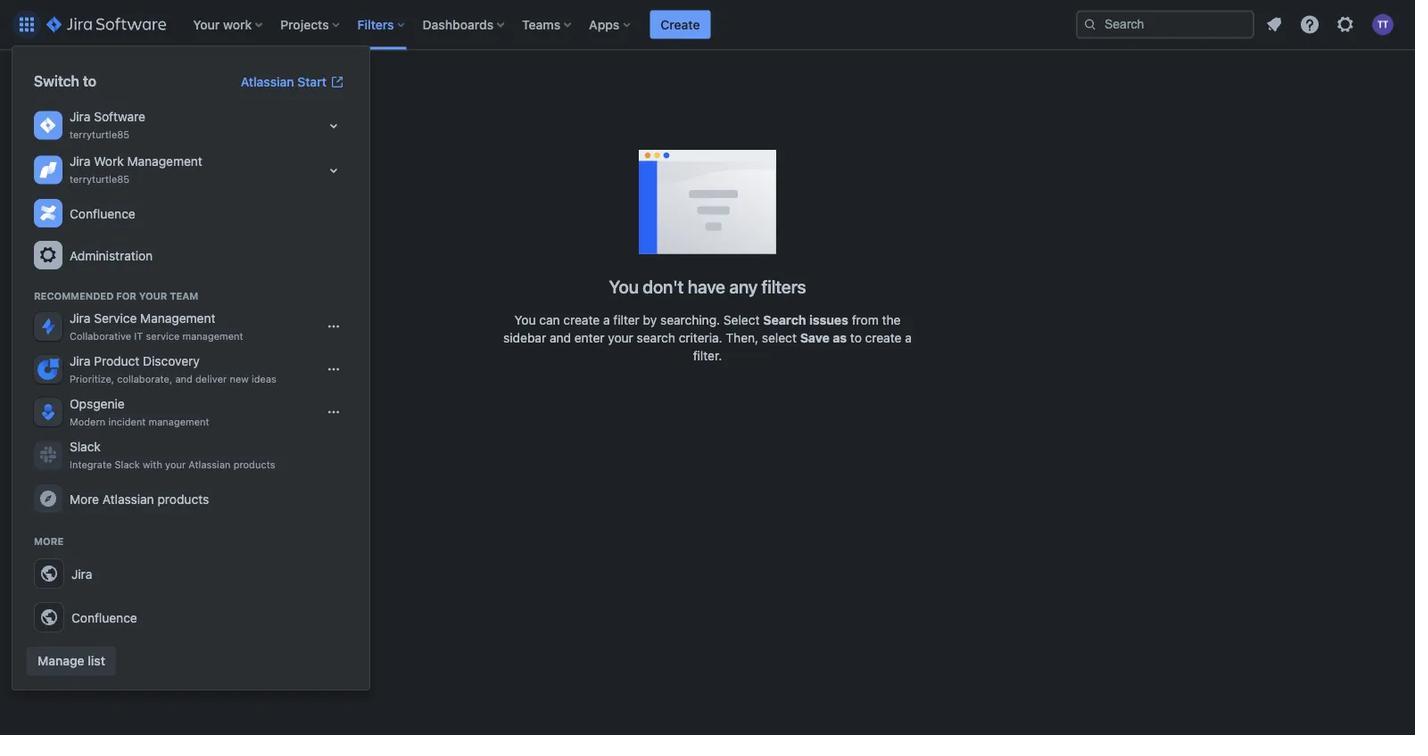 Task type: describe. For each thing, give the bounding box(es) containing it.
expand image for jira work management
[[323, 160, 345, 181]]

more for more
[[34, 536, 64, 548]]

appswitcher icon image
[[16, 14, 37, 35]]

software
[[94, 109, 145, 124]]

jira product discovery options menu image
[[327, 363, 341, 377]]

help image
[[1300, 14, 1321, 35]]

more atlassian products link
[[27, 479, 355, 521]]

jira for jira product discovery
[[70, 354, 91, 369]]

settings image
[[37, 245, 59, 266]]

dashboards button
[[417, 10, 512, 39]]

jira for jira software
[[70, 109, 91, 124]]

your inside slack integrate slack with your atlassian products
[[165, 459, 186, 471]]

you can create a filter by searching. select search issues
[[515, 313, 849, 328]]

jira link
[[27, 553, 355, 596]]

your work
[[193, 17, 252, 32]]

opsgenie options menu image
[[327, 405, 341, 420]]

opsgenie modern incident management
[[70, 397, 209, 428]]

for
[[116, 291, 136, 302]]

search
[[763, 313, 807, 328]]

work
[[94, 154, 124, 169]]

terryturtle85 inside jira work management terryturtle85
[[70, 174, 130, 185]]

service
[[146, 331, 180, 342]]

administration
[[70, 248, 153, 263]]

search
[[637, 331, 676, 345]]

more atlassian products
[[70, 492, 209, 507]]

select
[[724, 313, 760, 328]]

jira up manage list
[[71, 567, 92, 582]]

start
[[298, 75, 327, 89]]

1 confluence link from the top
[[27, 193, 355, 235]]

your inside dropdown button
[[193, 17, 220, 32]]

filters button
[[352, 10, 412, 39]]

by
[[643, 313, 657, 328]]

0 vertical spatial atlassian
[[241, 75, 294, 89]]

incident
[[108, 417, 146, 428]]

switch
[[34, 73, 79, 90]]

save as
[[800, 331, 847, 345]]

filters
[[762, 276, 806, 297]]

you don't have any filters
[[609, 276, 806, 297]]

it
[[134, 331, 143, 342]]

slack integrate slack with your atlassian products
[[70, 440, 275, 471]]

then,
[[726, 331, 759, 345]]

manage list
[[37, 654, 105, 669]]

opsgenie
[[70, 397, 125, 412]]

atlassian start
[[241, 75, 327, 89]]

create button
[[650, 10, 711, 39]]

new
[[230, 374, 249, 385]]

0 horizontal spatial filters
[[36, 73, 92, 98]]

you for you can create a filter by searching. select search issues
[[515, 313, 536, 328]]

recommended
[[34, 291, 114, 302]]

searching.
[[661, 313, 720, 328]]

criteria.
[[679, 331, 723, 345]]

0 horizontal spatial your
[[139, 291, 167, 302]]

your inside the from the sidebar and enter your search criteria. then, select
[[608, 331, 634, 345]]

filter.
[[693, 349, 722, 363]]

deliver
[[195, 374, 227, 385]]

collaborate,
[[117, 374, 172, 385]]

search image
[[1084, 17, 1098, 32]]

save
[[800, 331, 830, 345]]

filter
[[614, 313, 640, 328]]

have
[[688, 276, 726, 297]]

jira service management options menu image
[[327, 320, 341, 334]]

terryturtle85 inside jira software terryturtle85
[[70, 129, 130, 141]]

don't
[[643, 276, 684, 297]]

settings image
[[1335, 14, 1357, 35]]

from the sidebar and enter your search criteria. then, select
[[504, 313, 901, 345]]

from
[[852, 313, 879, 328]]

jira for jira work management
[[70, 154, 91, 169]]

products inside slack integrate slack with your atlassian products
[[234, 459, 275, 471]]

1 vertical spatial products
[[158, 492, 209, 507]]



Task type: vqa. For each thing, say whether or not it's contained in the screenshot.
the bottommost the create
yes



Task type: locate. For each thing, give the bounding box(es) containing it.
0 vertical spatial confluence link
[[27, 193, 355, 235]]

jira down switch to on the left top of the page
[[70, 109, 91, 124]]

1 horizontal spatial your
[[608, 331, 634, 345]]

0 horizontal spatial create
[[564, 313, 600, 328]]

you for you don't have any filters
[[609, 276, 639, 297]]

1 expand image from the top
[[323, 115, 345, 137]]

prioritize,
[[70, 374, 114, 385]]

management inside jira service management collaborative it service management
[[140, 311, 216, 326]]

and
[[550, 331, 571, 345], [175, 374, 193, 385]]

a right as at the top of page
[[905, 331, 912, 345]]

1 horizontal spatial and
[[550, 331, 571, 345]]

1 horizontal spatial atlassian
[[189, 459, 231, 471]]

0 horizontal spatial your
[[165, 459, 186, 471]]

terryturtle85
[[70, 129, 130, 141], [70, 174, 130, 185]]

any
[[730, 276, 758, 297]]

slack
[[70, 440, 101, 454], [115, 459, 140, 471]]

more for more atlassian products
[[70, 492, 99, 507]]

1 horizontal spatial filters
[[358, 17, 394, 32]]

team
[[170, 291, 198, 302]]

1 vertical spatial confluence link
[[27, 596, 355, 640]]

jira inside jira software terryturtle85
[[70, 109, 91, 124]]

to inside to create a filter.
[[851, 331, 862, 345]]

banner containing your work
[[0, 0, 1416, 50]]

and inside the from the sidebar and enter your search criteria. then, select
[[550, 331, 571, 345]]

0 vertical spatial your
[[193, 17, 220, 32]]

0 horizontal spatial a
[[603, 313, 610, 328]]

list
[[88, 654, 105, 669]]

0 vertical spatial filters
[[358, 17, 394, 32]]

notifications image
[[1264, 14, 1285, 35]]

expand image
[[323, 115, 345, 137], [323, 160, 345, 181]]

1 vertical spatial more
[[34, 536, 64, 548]]

jira product discovery prioritize, collaborate, and deliver new ideas
[[70, 354, 277, 385]]

jira software terryturtle85
[[70, 109, 145, 141]]

1 vertical spatial your
[[139, 291, 167, 302]]

create
[[564, 313, 600, 328], [866, 331, 902, 345]]

management
[[183, 331, 243, 342], [149, 417, 209, 428]]

1 vertical spatial management
[[149, 417, 209, 428]]

0 vertical spatial and
[[550, 331, 571, 345]]

your work button
[[188, 10, 270, 39]]

confluence for 2nd "confluence" link from the top
[[71, 611, 137, 625]]

1 vertical spatial your
[[165, 459, 186, 471]]

management down team
[[140, 311, 216, 326]]

switch to
[[34, 73, 96, 90]]

atlassian start link
[[230, 68, 355, 96]]

0 horizontal spatial more
[[34, 536, 64, 548]]

management for jira work management
[[127, 154, 202, 169]]

1 horizontal spatial create
[[866, 331, 902, 345]]

your right "with"
[[165, 459, 186, 471]]

1 horizontal spatial to
[[851, 331, 862, 345]]

0 horizontal spatial to
[[83, 73, 96, 90]]

atlassian
[[241, 75, 294, 89], [189, 459, 231, 471], [102, 492, 154, 507]]

0 vertical spatial management
[[127, 154, 202, 169]]

create inside to create a filter.
[[866, 331, 902, 345]]

collaborative
[[70, 331, 131, 342]]

filters up jira software terryturtle85
[[36, 73, 92, 98]]

select
[[762, 331, 797, 345]]

management right work
[[127, 154, 202, 169]]

0 vertical spatial you
[[609, 276, 639, 297]]

1 vertical spatial and
[[175, 374, 193, 385]]

0 horizontal spatial and
[[175, 374, 193, 385]]

filters inside dropdown button
[[358, 17, 394, 32]]

projects
[[281, 17, 329, 32]]

and down 'can'
[[550, 331, 571, 345]]

projects button
[[275, 10, 347, 39]]

jira software image
[[46, 14, 166, 35], [46, 14, 166, 35]]

manage
[[37, 654, 84, 669]]

enter
[[575, 331, 605, 345]]

modern
[[70, 417, 106, 428]]

a left filter
[[603, 313, 610, 328]]

2 confluence link from the top
[[27, 596, 355, 640]]

and inside jira product discovery prioritize, collaborate, and deliver new ideas
[[175, 374, 193, 385]]

1 vertical spatial terryturtle85
[[70, 174, 130, 185]]

atlassian left start
[[241, 75, 294, 89]]

to
[[83, 73, 96, 90], [851, 331, 862, 345]]

1 vertical spatial management
[[140, 311, 216, 326]]

sidebar
[[504, 331, 546, 345]]

1 vertical spatial filters
[[36, 73, 92, 98]]

your down filter
[[608, 331, 634, 345]]

1 vertical spatial a
[[905, 331, 912, 345]]

atlassian up more atlassian products link at bottom
[[189, 459, 231, 471]]

recommended for your team
[[34, 291, 198, 302]]

create
[[661, 17, 700, 32]]

confluence up list
[[71, 611, 137, 625]]

0 vertical spatial a
[[603, 313, 610, 328]]

confluence link
[[27, 193, 355, 235], [27, 596, 355, 640]]

1 horizontal spatial your
[[193, 17, 220, 32]]

0 vertical spatial expand image
[[323, 115, 345, 137]]

your
[[193, 17, 220, 32], [139, 291, 167, 302]]

0 vertical spatial to
[[83, 73, 96, 90]]

1 vertical spatial expand image
[[323, 160, 345, 181]]

management
[[127, 154, 202, 169], [140, 311, 216, 326]]

0 vertical spatial slack
[[70, 440, 101, 454]]

1 horizontal spatial slack
[[115, 459, 140, 471]]

slack up integrate
[[70, 440, 101, 454]]

0 vertical spatial create
[[564, 313, 600, 328]]

integrate
[[70, 459, 112, 471]]

jira service management collaborative it service management
[[70, 311, 243, 342]]

your right for
[[139, 291, 167, 302]]

0 vertical spatial your
[[608, 331, 634, 345]]

discovery
[[143, 354, 200, 369]]

0 horizontal spatial atlassian
[[102, 492, 154, 507]]

terryturtle85 down work
[[70, 174, 130, 185]]

primary element
[[11, 0, 1077, 50]]

your profile and settings image
[[1373, 14, 1394, 35]]

0 vertical spatial management
[[183, 331, 243, 342]]

2 expand image from the top
[[323, 160, 345, 181]]

confluence for second "confluence" link from the bottom of the page
[[70, 206, 135, 221]]

a inside to create a filter.
[[905, 331, 912, 345]]

1 horizontal spatial products
[[234, 459, 275, 471]]

create up the enter at the left top
[[564, 313, 600, 328]]

to right as at the top of page
[[851, 331, 862, 345]]

2 vertical spatial atlassian
[[102, 492, 154, 507]]

confluence up administration
[[70, 206, 135, 221]]

jira inside jira service management collaborative it service management
[[70, 311, 91, 326]]

jira
[[70, 109, 91, 124], [70, 154, 91, 169], [70, 311, 91, 326], [70, 354, 91, 369], [71, 567, 92, 582]]

management up slack integrate slack with your atlassian products
[[149, 417, 209, 428]]

management for jira service management
[[140, 311, 216, 326]]

jira down recommended
[[70, 311, 91, 326]]

product
[[94, 354, 140, 369]]

dashboards
[[423, 17, 494, 32]]

slack left "with"
[[115, 459, 140, 471]]

1 vertical spatial you
[[515, 313, 536, 328]]

ideas
[[252, 374, 277, 385]]

atlassian down "with"
[[102, 492, 154, 507]]

0 horizontal spatial products
[[158, 492, 209, 507]]

0 vertical spatial terryturtle85
[[70, 129, 130, 141]]

jira inside jira product discovery prioritize, collaborate, and deliver new ideas
[[70, 354, 91, 369]]

your
[[608, 331, 634, 345], [165, 459, 186, 471]]

1 horizontal spatial a
[[905, 331, 912, 345]]

administration link
[[27, 235, 355, 277]]

management inside opsgenie modern incident management
[[149, 417, 209, 428]]

to create a filter.
[[693, 331, 912, 363]]

products up more atlassian products link at bottom
[[234, 459, 275, 471]]

apps
[[589, 17, 620, 32]]

expand image for jira software
[[323, 115, 345, 137]]

as
[[833, 331, 847, 345]]

1 terryturtle85 from the top
[[70, 129, 130, 141]]

jira for jira service management
[[70, 311, 91, 326]]

jira inside jira work management terryturtle85
[[70, 154, 91, 169]]

you up sidebar
[[515, 313, 536, 328]]

1 vertical spatial atlassian
[[189, 459, 231, 471]]

1 vertical spatial slack
[[115, 459, 140, 471]]

1 vertical spatial confluence
[[71, 611, 137, 625]]

teams
[[522, 17, 561, 32]]

management inside jira service management collaborative it service management
[[183, 331, 243, 342]]

management inside jira work management terryturtle85
[[127, 154, 202, 169]]

your left work
[[193, 17, 220, 32]]

products
[[234, 459, 275, 471], [158, 492, 209, 507]]

products down slack integrate slack with your atlassian products
[[158, 492, 209, 507]]

apps button
[[584, 10, 638, 39]]

Search field
[[1077, 10, 1255, 39]]

manage list link
[[27, 647, 116, 676]]

2 horizontal spatial atlassian
[[241, 75, 294, 89]]

to right the switch
[[83, 73, 96, 90]]

1 vertical spatial create
[[866, 331, 902, 345]]

filters right projects dropdown button
[[358, 17, 394, 32]]

0 vertical spatial products
[[234, 459, 275, 471]]

2 terryturtle85 from the top
[[70, 174, 130, 185]]

a
[[603, 313, 610, 328], [905, 331, 912, 345]]

0 horizontal spatial slack
[[70, 440, 101, 454]]

can
[[539, 313, 560, 328]]

and down discovery
[[175, 374, 193, 385]]

atlassian inside slack integrate slack with your atlassian products
[[189, 459, 231, 471]]

service
[[94, 311, 137, 326]]

teams button
[[517, 10, 579, 39]]

jira left work
[[70, 154, 91, 169]]

0 horizontal spatial you
[[515, 313, 536, 328]]

the
[[882, 313, 901, 328]]

confluence
[[70, 206, 135, 221], [71, 611, 137, 625]]

with
[[143, 459, 162, 471]]

banner
[[0, 0, 1416, 50]]

1 vertical spatial to
[[851, 331, 862, 345]]

work
[[223, 17, 252, 32]]

1 horizontal spatial you
[[609, 276, 639, 297]]

0 vertical spatial more
[[70, 492, 99, 507]]

management up deliver at the bottom of the page
[[183, 331, 243, 342]]

terryturtle85 down software
[[70, 129, 130, 141]]

0 vertical spatial confluence
[[70, 206, 135, 221]]

filters
[[358, 17, 394, 32], [36, 73, 92, 98]]

create down the
[[866, 331, 902, 345]]

jira up prioritize,
[[70, 354, 91, 369]]

jira work management terryturtle85
[[70, 154, 202, 185]]

you up filter
[[609, 276, 639, 297]]

1 horizontal spatial more
[[70, 492, 99, 507]]

issues
[[810, 313, 849, 328]]

more
[[70, 492, 99, 507], [34, 536, 64, 548]]



